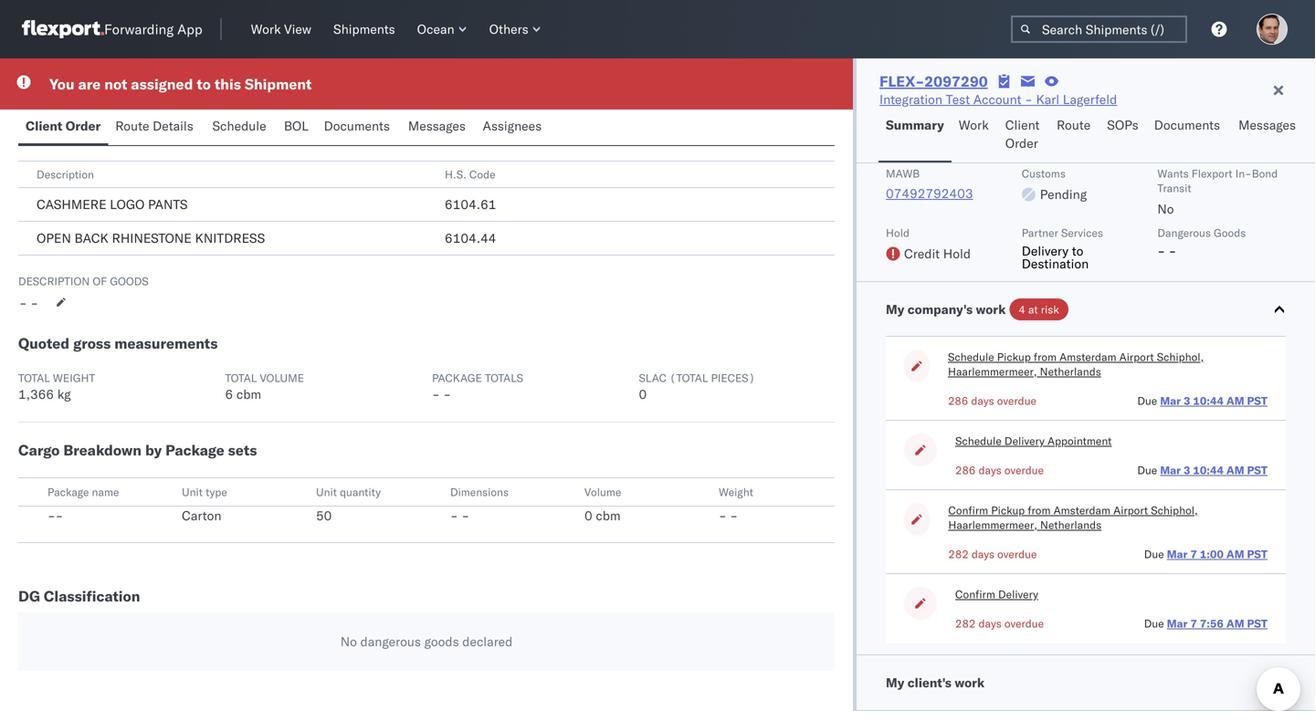 Task type: describe. For each thing, give the bounding box(es) containing it.
quantity
[[340, 486, 381, 499]]

schedule for schedule
[[212, 118, 266, 134]]

mar 3 10:44 am pst button for schedule delivery appointment
[[1160, 464, 1268, 477]]

6104.44
[[445, 230, 496, 246]]

work for my company's work
[[976, 301, 1006, 317]]

confirm for confirm pickup from amsterdam airport schiphol, haarlemmermeer, netherlands
[[949, 504, 989, 517]]

50
[[316, 508, 332, 524]]

classification
[[44, 587, 140, 606]]

bol button
[[277, 110, 317, 145]]

haarlemmermeer, for schedule
[[948, 365, 1037, 379]]

knitdress
[[195, 230, 265, 246]]

no inside wants flexport in-bond transit no
[[1158, 201, 1174, 217]]

client order for rightmost client order button
[[1005, 117, 1040, 151]]

confirm pickup from amsterdam airport schiphol, haarlemmermeer, netherlands
[[949, 504, 1198, 532]]

this
[[215, 75, 241, 93]]

cbm inside total volume 6 cbm
[[236, 386, 261, 402]]

summary button
[[879, 109, 952, 163]]

pending
[[1040, 186, 1087, 202]]

to inside partner services delivery to destination
[[1072, 243, 1084, 259]]

286 days overdue for pickup
[[948, 394, 1037, 408]]

at
[[1028, 303, 1038, 317]]

2097290
[[925, 72, 988, 90]]

dg classification
[[18, 587, 140, 606]]

total volume 6 cbm
[[225, 371, 304, 402]]

0 horizontal spatial client order button
[[18, 110, 108, 145]]

bol
[[284, 118, 309, 134]]

mawb
[[886, 167, 920, 180]]

package for package totals - -
[[432, 371, 482, 385]]

dimensions
[[450, 486, 509, 499]]

assignees
[[483, 118, 542, 134]]

0 horizontal spatial client
[[26, 118, 62, 134]]

cashmere
[[37, 196, 107, 212]]

overdue for schedule delivery appointment
[[1005, 464, 1044, 477]]

pickup for confirm
[[991, 504, 1025, 517]]

282 for confirm delivery
[[956, 617, 976, 631]]

route button
[[1050, 109, 1100, 163]]

1 vertical spatial package
[[165, 441, 224, 459]]

cashmere logo pants
[[37, 196, 188, 212]]

credit hold
[[904, 246, 971, 262]]

shipments link
[[326, 17, 403, 41]]

forwarding app
[[104, 21, 202, 38]]

7 for 7:56
[[1191, 617, 1197, 631]]

destination
[[1022, 256, 1089, 272]]

appointment
[[1048, 434, 1112, 448]]

integration test account - karl lagerfeld link
[[880, 90, 1117, 109]]

7 for 1:00
[[1191, 548, 1197, 561]]

forwarding app link
[[22, 20, 202, 38]]

0 horizontal spatial no
[[340, 634, 357, 650]]

route for route
[[1057, 117, 1091, 133]]

others button
[[482, 17, 549, 41]]

2 horizontal spatial - -
[[719, 508, 738, 524]]

weight
[[719, 486, 753, 499]]

--
[[47, 508, 63, 524]]

total weight 1,366 kg
[[18, 371, 95, 402]]

open back rhinestone knitdress
[[37, 230, 265, 246]]

overdue for confirm pickup from amsterdam airport schiphol, haarlemmermeer, netherlands
[[998, 548, 1037, 561]]

schedule button
[[205, 110, 277, 145]]

pst for schedule delivery appointment
[[1247, 464, 1268, 477]]

0 vertical spatial order
[[66, 118, 101, 134]]

due for confirm pickup from amsterdam airport schiphol, haarlemmermeer, netherlands
[[1144, 548, 1164, 561]]

quoted
[[18, 334, 70, 353]]

bond
[[1252, 167, 1278, 180]]

kg
[[57, 386, 71, 402]]

delivery for confirm
[[998, 588, 1039, 602]]

wants flexport in-bond transit no
[[1158, 167, 1278, 217]]

flexport. image
[[22, 20, 104, 38]]

due for schedule pickup from amsterdam airport schiphol, haarlemmermeer, netherlands
[[1138, 394, 1158, 408]]

description for description of goods
[[18, 275, 90, 288]]

app
[[177, 21, 202, 38]]

declared
[[462, 634, 513, 650]]

schiphol, for schedule pickup from amsterdam airport schiphol, haarlemmermeer, netherlands
[[1157, 350, 1204, 364]]

services
[[1061, 226, 1103, 240]]

cargo
[[18, 441, 60, 459]]

days for confirm pickup from amsterdam airport schiphol, haarlemmermeer, netherlands
[[972, 548, 995, 561]]

code
[[469, 168, 496, 181]]

wants
[[1158, 167, 1189, 180]]

1 horizontal spatial cbm
[[596, 508, 621, 524]]

mar for schedule pickup from amsterdam airport schiphol, haarlemmermeer, netherlands
[[1160, 394, 1181, 408]]

mar 7 7:56 am pst button
[[1167, 617, 1268, 631]]

my for my company's work
[[886, 301, 905, 317]]

assigned
[[131, 75, 193, 93]]

company's
[[908, 301, 973, 317]]

dangerous goods - -
[[1158, 226, 1246, 259]]

open
[[37, 230, 71, 246]]

package totals - -
[[432, 371, 523, 402]]

products
[[18, 124, 82, 143]]

view
[[284, 21, 312, 37]]

of
[[93, 275, 107, 288]]

07492792403 button
[[886, 185, 973, 201]]

dangerous
[[1158, 226, 1211, 240]]

volume
[[260, 371, 304, 385]]

schedule for schedule delivery appointment
[[956, 434, 1002, 448]]

volume
[[585, 486, 621, 499]]

weight
[[53, 371, 95, 385]]

4 at risk
[[1019, 303, 1059, 317]]

- inside integration test account - karl lagerfeld link
[[1025, 91, 1033, 107]]

schedule pickup from amsterdam airport schiphol, haarlemmermeer, netherlands button
[[948, 350, 1268, 379]]

confirm for confirm delivery
[[956, 588, 996, 602]]

days for schedule delivery appointment
[[979, 464, 1002, 477]]

confirm delivery
[[956, 588, 1039, 602]]

my company's work
[[886, 301, 1006, 317]]

due mar 3 10:44 am pst for schedule delivery appointment
[[1138, 464, 1268, 477]]

flex-2097290 link
[[880, 72, 988, 90]]

1 horizontal spatial documents
[[1154, 117, 1220, 133]]

10:44 for schedule pickup from amsterdam airport schiphol, haarlemmermeer, netherlands
[[1193, 394, 1224, 408]]

schedule delivery appointment button
[[956, 434, 1112, 449]]

haarlemmermeer, for confirm
[[949, 518, 1038, 532]]

1 horizontal spatial client
[[1005, 117, 1040, 133]]

work for work
[[959, 117, 989, 133]]

from for 286 days overdue
[[1034, 350, 1057, 364]]

286 days overdue for delivery
[[956, 464, 1044, 477]]

back
[[74, 230, 109, 246]]

confirm pickup from amsterdam airport schiphol, haarlemmermeer, netherlands button
[[949, 503, 1268, 533]]

flex-
[[880, 72, 925, 90]]

goods
[[1214, 226, 1246, 240]]

from for 282 days overdue
[[1028, 504, 1051, 517]]

days for confirm delivery
[[979, 617, 1002, 631]]

0 vertical spatial to
[[197, 75, 211, 93]]

my client's work
[[886, 675, 985, 691]]

286 for schedule pickup from amsterdam airport schiphol, haarlemmermeer, netherlands
[[948, 394, 969, 408]]

unit for unit type
[[182, 486, 203, 499]]

flex-2097290
[[880, 72, 988, 90]]

due for schedule delivery appointment
[[1138, 464, 1158, 477]]

package for package name
[[47, 486, 89, 499]]

in-
[[1236, 167, 1252, 180]]

are
[[78, 75, 101, 93]]

client's
[[908, 675, 952, 691]]

work view link
[[244, 17, 319, 41]]

goods for of
[[110, 275, 149, 288]]

client order for left client order button
[[26, 118, 101, 134]]

my for my client's work
[[886, 675, 905, 691]]



Task type: vqa. For each thing, say whether or not it's contained in the screenshot.


Task type: locate. For each thing, give the bounding box(es) containing it.
0 vertical spatial 7
[[1191, 548, 1197, 561]]

3 down the schedule pickup from amsterdam airport schiphol, haarlemmermeer, netherlands button
[[1184, 394, 1191, 408]]

by
[[145, 441, 162, 459]]

client order down you at the left of the page
[[26, 118, 101, 134]]

documents button up wants
[[1147, 109, 1231, 163]]

goods right of
[[110, 275, 149, 288]]

goods for dangerous
[[424, 634, 459, 650]]

slac
[[639, 371, 667, 385]]

description up cashmere
[[37, 168, 94, 181]]

0 vertical spatial my
[[886, 301, 905, 317]]

1 10:44 from the top
[[1193, 394, 1224, 408]]

am for schedule delivery appointment
[[1227, 464, 1245, 477]]

6104.61
[[445, 196, 496, 212]]

2 vertical spatial delivery
[[998, 588, 1039, 602]]

due left 1:00
[[1144, 548, 1164, 561]]

assignees button
[[475, 110, 552, 145]]

carton
[[182, 508, 221, 524]]

client down integration test account - karl lagerfeld link
[[1005, 117, 1040, 133]]

due down the schedule pickup from amsterdam airport schiphol, haarlemmermeer, netherlands button
[[1138, 394, 1158, 408]]

schiphol, inside schedule pickup from amsterdam airport schiphol, haarlemmermeer, netherlands
[[1157, 350, 1204, 364]]

3 for schedule delivery appointment
[[1184, 464, 1191, 477]]

0
[[639, 386, 647, 402], [585, 508, 593, 524]]

client order button up customs
[[998, 109, 1050, 163]]

2 pst from the top
[[1247, 464, 1268, 477]]

0 vertical spatial amsterdam
[[1060, 350, 1117, 364]]

0 horizontal spatial unit
[[182, 486, 203, 499]]

3 up due mar 7 1:00 am pst
[[1184, 464, 1191, 477]]

sets
[[228, 441, 257, 459]]

airport inside confirm pickup from amsterdam airport schiphol, haarlemmermeer, netherlands
[[1114, 504, 1148, 517]]

1 vertical spatial 282
[[956, 617, 976, 631]]

forwarding
[[104, 21, 174, 38]]

0 vertical spatial netherlands
[[1040, 365, 1101, 379]]

unit
[[182, 486, 203, 499], [316, 486, 337, 499]]

unit type
[[182, 486, 227, 499]]

0 vertical spatial 282
[[949, 548, 969, 561]]

pickup inside schedule pickup from amsterdam airport schiphol, haarlemmermeer, netherlands
[[997, 350, 1031, 364]]

due mar 7 1:00 am pst
[[1144, 548, 1268, 561]]

pst for confirm pickup from amsterdam airport schiphol, haarlemmermeer, netherlands
[[1247, 548, 1268, 561]]

0 vertical spatial 10:44
[[1193, 394, 1224, 408]]

overdue up schedule delivery appointment button
[[997, 394, 1037, 408]]

work down test
[[959, 117, 989, 133]]

1 vertical spatial work
[[955, 675, 985, 691]]

1 horizontal spatial goods
[[424, 634, 459, 650]]

1 horizontal spatial work
[[959, 117, 989, 133]]

0 vertical spatial 0
[[639, 386, 647, 402]]

0 horizontal spatial messages
[[408, 118, 466, 134]]

netherlands down risk
[[1040, 365, 1101, 379]]

total for 1,366
[[18, 371, 50, 385]]

client order button down you at the left of the page
[[18, 110, 108, 145]]

confirm delivery button
[[956, 587, 1039, 602]]

overdue down confirm delivery
[[1005, 617, 1044, 631]]

work right client's on the bottom right of page
[[955, 675, 985, 691]]

no down transit at the right top
[[1158, 201, 1174, 217]]

10:44 for schedule delivery appointment
[[1193, 464, 1224, 477]]

1 vertical spatial due mar 3 10:44 am pst
[[1138, 464, 1268, 477]]

haarlemmermeer, inside schedule pickup from amsterdam airport schiphol, haarlemmermeer, netherlands
[[948, 365, 1037, 379]]

2 horizontal spatial package
[[432, 371, 482, 385]]

1 vertical spatial 286 days overdue
[[956, 464, 1044, 477]]

0 horizontal spatial documents
[[324, 118, 390, 134]]

1 vertical spatial 10:44
[[1193, 464, 1224, 477]]

integration
[[880, 91, 943, 107]]

0 vertical spatial due mar 3 10:44 am pst
[[1138, 394, 1268, 408]]

2 am from the top
[[1227, 464, 1245, 477]]

pst for schedule pickup from amsterdam airport schiphol, haarlemmermeer, netherlands
[[1247, 394, 1268, 408]]

am for schedule pickup from amsterdam airport schiphol, haarlemmermeer, netherlands
[[1227, 394, 1245, 408]]

sops
[[1107, 117, 1139, 133]]

1 horizontal spatial no
[[1158, 201, 1174, 217]]

pickup down schedule delivery appointment button
[[991, 504, 1025, 517]]

no left dangerous
[[340, 634, 357, 650]]

unit up '50' at the bottom of the page
[[316, 486, 337, 499]]

1 vertical spatial 0
[[585, 508, 593, 524]]

2 vertical spatial schedule
[[956, 434, 1002, 448]]

mar up confirm pickup from amsterdam airport schiphol, haarlemmermeer, netherlands button
[[1160, 464, 1181, 477]]

messages button up the bond
[[1231, 109, 1306, 163]]

pickup inside confirm pickup from amsterdam airport schiphol, haarlemmermeer, netherlands
[[991, 504, 1025, 517]]

confirm inside confirm pickup from amsterdam airport schiphol, haarlemmermeer, netherlands
[[949, 504, 989, 517]]

haarlemmermeer,
[[948, 365, 1037, 379], [949, 518, 1038, 532]]

from down 'schedule delivery appointment'
[[1028, 504, 1051, 517]]

mar for confirm delivery
[[1167, 617, 1188, 631]]

delivery inside button
[[1005, 434, 1045, 448]]

days up confirm delivery button
[[972, 548, 995, 561]]

description for description
[[37, 168, 94, 181]]

work left view
[[251, 21, 281, 37]]

282 down confirm delivery button
[[956, 617, 976, 631]]

1 vertical spatial description
[[18, 275, 90, 288]]

overdue for schedule pickup from amsterdam airport schiphol, haarlemmermeer, netherlands
[[997, 394, 1037, 408]]

delivery inside button
[[998, 588, 1039, 602]]

(total
[[670, 371, 708, 385]]

h.s.
[[445, 168, 467, 181]]

0 vertical spatial delivery
[[1022, 243, 1069, 259]]

0 vertical spatial haarlemmermeer,
[[948, 365, 1037, 379]]

credit
[[904, 246, 940, 262]]

0 inside slac (total pieces) 0
[[639, 386, 647, 402]]

description
[[37, 168, 94, 181], [18, 275, 90, 288]]

package
[[432, 371, 482, 385], [165, 441, 224, 459], [47, 486, 89, 499]]

airport for due mar 3 10:44 am pst
[[1120, 350, 1154, 364]]

airport
[[1120, 350, 1154, 364], [1114, 504, 1148, 517]]

schedule inside schedule pickup from amsterdam airport schiphol, haarlemmermeer, netherlands
[[948, 350, 994, 364]]

1 horizontal spatial client order button
[[998, 109, 1050, 163]]

0 vertical spatial description
[[37, 168, 94, 181]]

order up customs
[[1005, 135, 1038, 151]]

7
[[1191, 548, 1197, 561], [1191, 617, 1197, 631]]

1 vertical spatial airport
[[1114, 504, 1148, 517]]

cbm down volume
[[596, 508, 621, 524]]

logo
[[110, 196, 145, 212]]

you are not assigned to this shipment
[[49, 75, 312, 93]]

2 unit from the left
[[316, 486, 337, 499]]

0 horizontal spatial client order
[[26, 118, 101, 134]]

client order down integration test account - karl lagerfeld link
[[1005, 117, 1040, 151]]

total up "6"
[[225, 371, 257, 385]]

1 7 from the top
[[1191, 548, 1197, 561]]

overdue
[[997, 394, 1037, 408], [1005, 464, 1044, 477], [998, 548, 1037, 561], [1005, 617, 1044, 631]]

delivery
[[1022, 243, 1069, 259], [1005, 434, 1045, 448], [998, 588, 1039, 602]]

pieces)
[[711, 371, 755, 385]]

07492792403
[[886, 185, 973, 201]]

dangerous
[[360, 634, 421, 650]]

h.s. code
[[445, 168, 496, 181]]

4
[[1019, 303, 1026, 317]]

mar for confirm pickup from amsterdam airport schiphol, haarlemmermeer, netherlands
[[1167, 548, 1188, 561]]

netherlands for 282 days overdue
[[1040, 518, 1102, 532]]

1 vertical spatial order
[[1005, 135, 1038, 151]]

0 vertical spatial work
[[251, 21, 281, 37]]

0 vertical spatial mar 3 10:44 am pst button
[[1160, 394, 1268, 408]]

1 vertical spatial goods
[[424, 634, 459, 650]]

0 down volume
[[585, 508, 593, 524]]

- -
[[19, 295, 38, 311], [450, 508, 470, 524], [719, 508, 738, 524]]

schedule
[[212, 118, 266, 134], [948, 350, 994, 364], [956, 434, 1002, 448]]

0 vertical spatial 286
[[948, 394, 969, 408]]

haarlemmermeer, inside confirm pickup from amsterdam airport schiphol, haarlemmermeer, netherlands
[[949, 518, 1038, 532]]

0 horizontal spatial goods
[[110, 275, 149, 288]]

documents button right bol
[[317, 110, 401, 145]]

0 vertical spatial work
[[976, 301, 1006, 317]]

1 vertical spatial pickup
[[991, 504, 1025, 517]]

0 horizontal spatial order
[[66, 118, 101, 134]]

0 horizontal spatial package
[[47, 486, 89, 499]]

package up --
[[47, 486, 89, 499]]

1 horizontal spatial order
[[1005, 135, 1038, 151]]

description down open
[[18, 275, 90, 288]]

no
[[1158, 201, 1174, 217], [340, 634, 357, 650]]

0 horizontal spatial messages button
[[401, 110, 475, 145]]

haarlemmermeer, up confirm delivery button
[[949, 518, 1038, 532]]

2 my from the top
[[886, 675, 905, 691]]

0 vertical spatial goods
[[110, 275, 149, 288]]

due mar 3 10:44 am pst for schedule pickup from amsterdam airport schiphol, haarlemmermeer, netherlands
[[1138, 394, 1268, 408]]

1 horizontal spatial client order
[[1005, 117, 1040, 151]]

1 vertical spatial amsterdam
[[1054, 504, 1111, 517]]

lagerfeld
[[1063, 91, 1117, 107]]

1 vertical spatial to
[[1072, 243, 1084, 259]]

from inside schedule pickup from amsterdam airport schiphol, haarlemmermeer, netherlands
[[1034, 350, 1057, 364]]

286 for schedule delivery appointment
[[956, 464, 976, 477]]

3 pst from the top
[[1247, 548, 1268, 561]]

package name
[[47, 486, 119, 499]]

ocean button
[[410, 17, 475, 41]]

netherlands inside schedule pickup from amsterdam airport schiphol, haarlemmermeer, netherlands
[[1040, 365, 1101, 379]]

karl
[[1036, 91, 1060, 107]]

0 vertical spatial schedule
[[212, 118, 266, 134]]

0 vertical spatial package
[[432, 371, 482, 385]]

0 horizontal spatial work
[[251, 21, 281, 37]]

0 horizontal spatial route
[[115, 118, 149, 134]]

1 vertical spatial mar 3 10:44 am pst button
[[1160, 464, 1268, 477]]

pickup down 4
[[997, 350, 1031, 364]]

messages button up "h.s."
[[401, 110, 475, 145]]

282 days overdue for delivery
[[956, 617, 1044, 631]]

my inside button
[[886, 675, 905, 691]]

messages up "h.s."
[[408, 118, 466, 134]]

due up confirm pickup from amsterdam airport schiphol, haarlemmermeer, netherlands button
[[1138, 464, 1158, 477]]

0 horizontal spatial total
[[18, 371, 50, 385]]

netherlands inside confirm pickup from amsterdam airport schiphol, haarlemmermeer, netherlands
[[1040, 518, 1102, 532]]

overdue for confirm delivery
[[1005, 617, 1044, 631]]

2 vertical spatial package
[[47, 486, 89, 499]]

mar down the schedule pickup from amsterdam airport schiphol, haarlemmermeer, netherlands button
[[1160, 394, 1181, 408]]

1 vertical spatial confirm
[[956, 588, 996, 602]]

1 vertical spatial schiphol,
[[1151, 504, 1198, 517]]

1 horizontal spatial - -
[[450, 508, 470, 524]]

2 mar 3 10:44 am pst button from the top
[[1160, 464, 1268, 477]]

due for confirm delivery
[[1144, 617, 1164, 631]]

1 vertical spatial haarlemmermeer,
[[949, 518, 1038, 532]]

client down you at the left of the page
[[26, 118, 62, 134]]

work inside button
[[959, 117, 989, 133]]

work left 4
[[976, 301, 1006, 317]]

hold right the credit
[[943, 246, 971, 262]]

1 my from the top
[[886, 301, 905, 317]]

route inside button
[[1057, 117, 1091, 133]]

schedule inside button
[[956, 434, 1002, 448]]

type
[[206, 486, 227, 499]]

schedule pickup from amsterdam airport schiphol, haarlemmermeer, netherlands
[[948, 350, 1204, 379]]

pants
[[148, 196, 188, 212]]

integration test account - karl lagerfeld
[[880, 91, 1117, 107]]

0 vertical spatial hold
[[886, 226, 910, 240]]

1 vertical spatial 7
[[1191, 617, 1197, 631]]

cbm
[[236, 386, 261, 402], [596, 508, 621, 524]]

goods left declared
[[424, 634, 459, 650]]

3
[[1184, 394, 1191, 408], [1184, 464, 1191, 477]]

route inside button
[[115, 118, 149, 134]]

total inside total weight 1,366 kg
[[18, 371, 50, 385]]

unit for unit quantity
[[316, 486, 337, 499]]

messages button
[[1231, 109, 1306, 163], [401, 110, 475, 145]]

7:56
[[1200, 617, 1224, 631]]

netherlands down the "appointment"
[[1040, 518, 1102, 532]]

0 vertical spatial schiphol,
[[1157, 350, 1204, 364]]

my
[[886, 301, 905, 317], [886, 675, 905, 691]]

- - up quoted
[[19, 295, 38, 311]]

to left this
[[197, 75, 211, 93]]

7 left 1:00
[[1191, 548, 1197, 561]]

am
[[1227, 394, 1245, 408], [1227, 464, 1245, 477], [1227, 548, 1245, 561], [1227, 617, 1245, 631]]

customs
[[1022, 167, 1066, 180]]

Search Shipments (/) text field
[[1011, 16, 1187, 43]]

work button
[[952, 109, 998, 163]]

my left "company's" on the right of page
[[886, 301, 905, 317]]

not
[[104, 75, 127, 93]]

pst
[[1247, 394, 1268, 408], [1247, 464, 1268, 477], [1247, 548, 1268, 561], [1247, 617, 1268, 631]]

pst for confirm delivery
[[1247, 617, 1268, 631]]

route down lagerfeld
[[1057, 117, 1091, 133]]

286 up schedule delivery appointment button
[[948, 394, 969, 408]]

documents button
[[1147, 109, 1231, 163], [317, 110, 401, 145]]

slac (total pieces) 0
[[639, 371, 755, 402]]

1 vertical spatial work
[[959, 117, 989, 133]]

1 horizontal spatial hold
[[943, 246, 971, 262]]

1 horizontal spatial 0
[[639, 386, 647, 402]]

work inside button
[[955, 675, 985, 691]]

cbm right "6"
[[236, 386, 261, 402]]

package left totals on the bottom of the page
[[432, 371, 482, 385]]

documents up wants
[[1154, 117, 1220, 133]]

1 due mar 3 10:44 am pst from the top
[[1138, 394, 1268, 408]]

0 horizontal spatial 0
[[585, 508, 593, 524]]

1 horizontal spatial unit
[[316, 486, 337, 499]]

order down are
[[66, 118, 101, 134]]

schedule inside button
[[212, 118, 266, 134]]

286 days overdue down schedule delivery appointment button
[[956, 464, 1044, 477]]

account
[[974, 91, 1022, 107]]

1 3 from the top
[[1184, 394, 1191, 408]]

airport inside schedule pickup from amsterdam airport schiphol, haarlemmermeer, netherlands
[[1120, 350, 1154, 364]]

1 vertical spatial netherlands
[[1040, 518, 1102, 532]]

test
[[946, 91, 970, 107]]

overdue down schedule delivery appointment button
[[1005, 464, 1044, 477]]

1 horizontal spatial package
[[165, 441, 224, 459]]

0 horizontal spatial hold
[[886, 226, 910, 240]]

0 vertical spatial no
[[1158, 201, 1174, 217]]

to down services
[[1072, 243, 1084, 259]]

pickup for schedule
[[997, 350, 1031, 364]]

summary
[[886, 117, 944, 133]]

unit left type
[[182, 486, 203, 499]]

package right "by"
[[165, 441, 224, 459]]

total inside total volume 6 cbm
[[225, 371, 257, 385]]

1 am from the top
[[1227, 394, 1245, 408]]

mar left the 7:56
[[1167, 617, 1188, 631]]

am for confirm delivery
[[1227, 617, 1245, 631]]

1 vertical spatial 3
[[1184, 464, 1191, 477]]

my left client's on the bottom right of page
[[886, 675, 905, 691]]

282 up confirm delivery button
[[949, 548, 969, 561]]

- - down weight
[[719, 508, 738, 524]]

1 vertical spatial delivery
[[1005, 434, 1045, 448]]

2 due mar 3 10:44 am pst from the top
[[1138, 464, 1268, 477]]

0 vertical spatial 286 days overdue
[[948, 394, 1037, 408]]

1 horizontal spatial total
[[225, 371, 257, 385]]

2 7 from the top
[[1191, 617, 1197, 631]]

haarlemmermeer, down 4
[[948, 365, 1037, 379]]

rhinestone
[[112, 230, 192, 246]]

282 for confirm pickup from amsterdam airport schiphol, haarlemmermeer, netherlands
[[949, 548, 969, 561]]

airport for due mar 7 1:00 am pst
[[1114, 504, 1148, 517]]

from inside confirm pickup from amsterdam airport schiphol, haarlemmermeer, netherlands
[[1028, 504, 1051, 517]]

0 horizontal spatial to
[[197, 75, 211, 93]]

schedule for schedule pickup from amsterdam airport schiphol, haarlemmermeer, netherlands
[[948, 350, 994, 364]]

route left details
[[115, 118, 149, 134]]

amsterdam inside confirm pickup from amsterdam airport schiphol, haarlemmermeer, netherlands
[[1054, 504, 1111, 517]]

0 down the slac
[[639, 386, 647, 402]]

1 vertical spatial 282 days overdue
[[956, 617, 1044, 631]]

schiphol, for confirm pickup from amsterdam airport schiphol, haarlemmermeer, netherlands
[[1151, 504, 1198, 517]]

total up 1,366
[[18, 371, 50, 385]]

4 pst from the top
[[1247, 617, 1268, 631]]

route for route details
[[115, 118, 149, 134]]

due left the 7:56
[[1144, 617, 1164, 631]]

mawb 07492792403
[[886, 167, 973, 201]]

ocean
[[417, 21, 455, 37]]

282 days overdue for pickup
[[949, 548, 1037, 561]]

1 horizontal spatial to
[[1072, 243, 1084, 259]]

1 total from the left
[[18, 371, 50, 385]]

name
[[92, 486, 119, 499]]

7 left the 7:56
[[1191, 617, 1197, 631]]

documents right bol 'button'
[[324, 118, 390, 134]]

amsterdam for 286 days overdue
[[1060, 350, 1117, 364]]

package inside package totals - -
[[432, 371, 482, 385]]

mar 3 10:44 am pst button for schedule pickup from amsterdam airport schiphol, haarlemmermeer, netherlands
[[1160, 394, 1268, 408]]

messages up the bond
[[1239, 117, 1296, 133]]

282 days overdue down confirm delivery button
[[956, 617, 1044, 631]]

client order button
[[998, 109, 1050, 163], [18, 110, 108, 145]]

days for schedule pickup from amsterdam airport schiphol, haarlemmermeer, netherlands
[[971, 394, 994, 408]]

2 10:44 from the top
[[1193, 464, 1224, 477]]

1 vertical spatial cbm
[[596, 508, 621, 524]]

6
[[225, 386, 233, 402]]

netherlands
[[1040, 365, 1101, 379], [1040, 518, 1102, 532]]

1 horizontal spatial documents button
[[1147, 109, 1231, 163]]

- - down dimensions
[[450, 508, 470, 524]]

1 horizontal spatial route
[[1057, 117, 1091, 133]]

1 unit from the left
[[182, 486, 203, 499]]

1 pst from the top
[[1247, 394, 1268, 408]]

282 days overdue
[[949, 548, 1037, 561], [956, 617, 1044, 631]]

2 3 from the top
[[1184, 464, 1191, 477]]

am for confirm pickup from amsterdam airport schiphol, haarlemmermeer, netherlands
[[1227, 548, 1245, 561]]

from down risk
[[1034, 350, 1057, 364]]

days up schedule delivery appointment button
[[971, 394, 994, 408]]

0 vertical spatial airport
[[1120, 350, 1154, 364]]

schiphol, inside confirm pickup from amsterdam airport schiphol, haarlemmermeer, netherlands
[[1151, 504, 1198, 517]]

286 days overdue up schedule delivery appointment button
[[948, 394, 1037, 408]]

3 for schedule pickup from amsterdam airport schiphol, haarlemmermeer, netherlands
[[1184, 394, 1191, 408]]

1 horizontal spatial messages
[[1239, 117, 1296, 133]]

goods
[[110, 275, 149, 288], [424, 634, 459, 650]]

1 vertical spatial hold
[[943, 246, 971, 262]]

totals
[[485, 371, 523, 385]]

1:00
[[1200, 548, 1224, 561]]

work for my client's work
[[955, 675, 985, 691]]

2 total from the left
[[225, 371, 257, 385]]

shipments
[[333, 21, 395, 37]]

1,366
[[18, 386, 54, 402]]

1 mar 3 10:44 am pst button from the top
[[1160, 394, 1268, 408]]

total for 6
[[225, 371, 257, 385]]

amsterdam for 282 days overdue
[[1054, 504, 1111, 517]]

hold
[[886, 226, 910, 240], [943, 246, 971, 262]]

0 horizontal spatial - -
[[19, 295, 38, 311]]

delivery inside partner services delivery to destination
[[1022, 243, 1069, 259]]

description of goods
[[18, 275, 149, 288]]

amsterdam inside schedule pickup from amsterdam airport schiphol, haarlemmermeer, netherlands
[[1060, 350, 1117, 364]]

netherlands for 286 days overdue
[[1040, 365, 1101, 379]]

overdue up confirm delivery button
[[998, 548, 1037, 561]]

delivery for schedule
[[1005, 434, 1045, 448]]

1 vertical spatial my
[[886, 675, 905, 691]]

route details
[[115, 118, 193, 134]]

0 vertical spatial confirm
[[949, 504, 989, 517]]

282 days overdue up confirm delivery button
[[949, 548, 1037, 561]]

amsterdam
[[1060, 350, 1117, 364], [1054, 504, 1111, 517]]

0 horizontal spatial documents button
[[317, 110, 401, 145]]

mar for schedule delivery appointment
[[1160, 464, 1181, 477]]

286 down schedule delivery appointment button
[[956, 464, 976, 477]]

1 vertical spatial from
[[1028, 504, 1051, 517]]

3 am from the top
[[1227, 548, 1245, 561]]

0 vertical spatial 282 days overdue
[[949, 548, 1037, 561]]

others
[[489, 21, 529, 37]]

0 vertical spatial pickup
[[997, 350, 1031, 364]]

mar left 1:00
[[1167, 548, 1188, 561]]

4 am from the top
[[1227, 617, 1245, 631]]

days down confirm delivery button
[[979, 617, 1002, 631]]

risk
[[1041, 303, 1059, 317]]

1 horizontal spatial messages button
[[1231, 109, 1306, 163]]

hold up the credit
[[886, 226, 910, 240]]

work for work view
[[251, 21, 281, 37]]

due mar 7 7:56 am pst
[[1144, 617, 1268, 631]]

total
[[18, 371, 50, 385], [225, 371, 257, 385]]

days down schedule delivery appointment button
[[979, 464, 1002, 477]]



